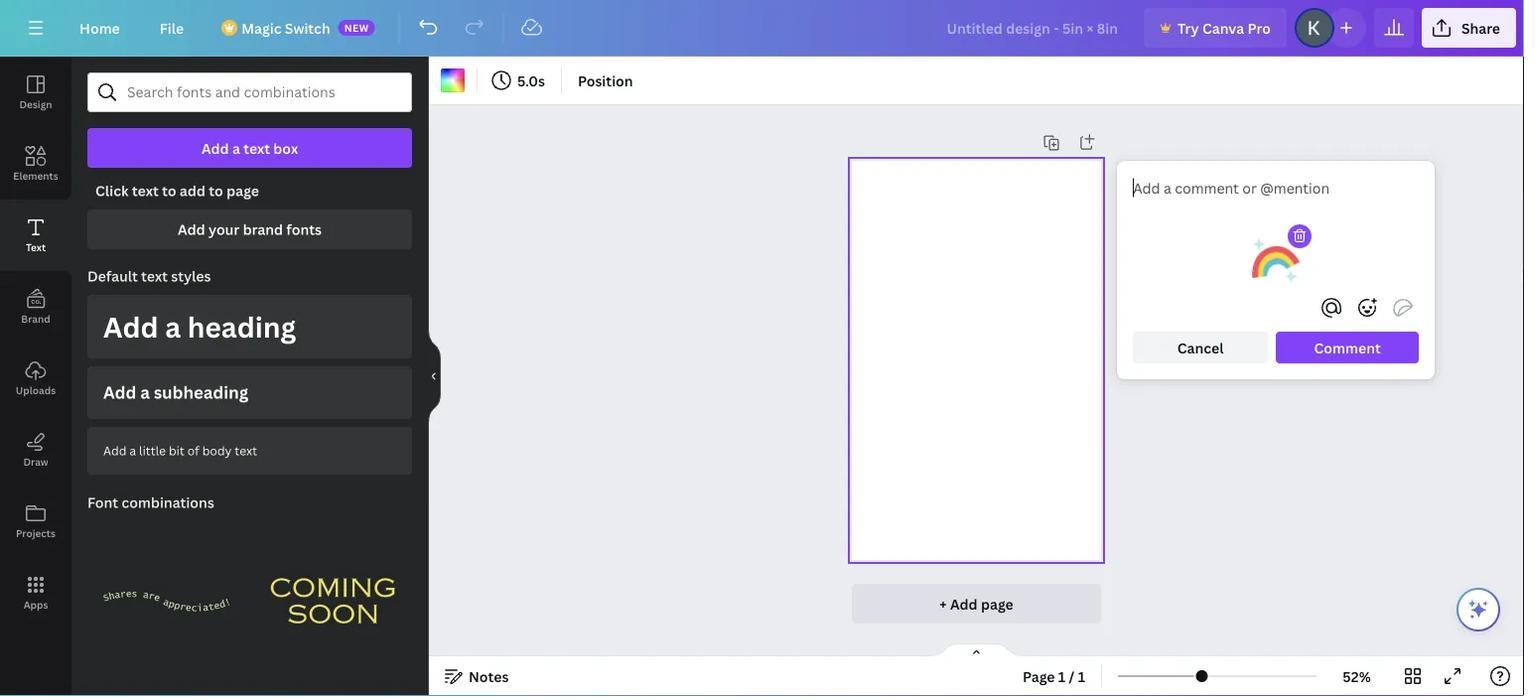 Task type: vqa. For each thing, say whether or not it's contained in the screenshot.
Text button
yes



Task type: locate. For each thing, give the bounding box(es) containing it.
1 right the /
[[1078, 667, 1086, 686]]

try canva pro button
[[1144, 8, 1287, 48]]

a down styles
[[165, 308, 181, 346]]

Design title text field
[[931, 8, 1136, 48]]

1 horizontal spatial 1
[[1078, 667, 1086, 686]]

try
[[1178, 18, 1200, 37]]

text button
[[0, 200, 72, 271]]

design button
[[0, 57, 72, 128]]

0 vertical spatial page
[[227, 181, 259, 200]]

5.0s button
[[486, 65, 553, 96]]

a left little
[[130, 442, 136, 459]]

subheading
[[154, 381, 248, 404]]

page
[[227, 181, 259, 200], [981, 595, 1014, 613]]

52%
[[1343, 667, 1372, 686]]

your
[[209, 220, 240, 239]]

a inside button
[[165, 308, 181, 346]]

add a subheading
[[103, 381, 248, 404]]

add a text box
[[202, 139, 298, 157]]

1 left the /
[[1059, 667, 1066, 686]]

add up add
[[202, 139, 229, 157]]

text left box
[[244, 139, 270, 157]]

add a little bit of body text button
[[87, 427, 412, 475]]

5.0s
[[518, 71, 545, 90]]

1
[[1059, 667, 1066, 686], [1078, 667, 1086, 686]]

a for text
[[232, 139, 240, 157]]

page up add your brand fonts
[[227, 181, 259, 200]]

cancel
[[1178, 338, 1224, 357]]

text left styles
[[141, 267, 168, 286]]

1 vertical spatial page
[[981, 595, 1014, 613]]

text right body
[[235, 442, 257, 459]]

add a text box button
[[87, 128, 412, 168]]

2 to from the left
[[209, 181, 223, 200]]

add a heading button
[[87, 295, 412, 359]]

canva assistant image
[[1467, 598, 1491, 622]]

heading
[[187, 308, 296, 346]]

brand
[[21, 312, 50, 325]]

magic switch
[[242, 18, 330, 37]]

side panel tab list
[[0, 57, 72, 629]]

canva
[[1203, 18, 1245, 37]]

a left box
[[232, 139, 240, 157]]

a
[[232, 139, 240, 157], [165, 308, 181, 346], [140, 381, 150, 404], [130, 442, 136, 459]]

show pages image
[[929, 643, 1025, 659]]

page
[[1023, 667, 1055, 686]]

to left add
[[162, 181, 176, 200]]

add right +
[[951, 595, 978, 613]]

elements button
[[0, 128, 72, 200]]

0 horizontal spatial 1
[[1059, 667, 1066, 686]]

notes button
[[437, 661, 517, 692]]

1 horizontal spatial page
[[981, 595, 1014, 613]]

try canva pro
[[1178, 18, 1271, 37]]

+
[[940, 595, 947, 613]]

2 1 from the left
[[1078, 667, 1086, 686]]

to right add
[[209, 181, 223, 200]]

add for add a subheading
[[103, 381, 136, 404]]

add left subheading
[[103, 381, 136, 404]]

click
[[95, 181, 129, 200]]

add inside button
[[103, 308, 159, 346]]

add down default
[[103, 308, 159, 346]]

Comment draft. Add a comment or @mention. text field
[[1134, 177, 1420, 221]]

1 horizontal spatial to
[[209, 181, 223, 200]]

share
[[1462, 18, 1501, 37]]

add
[[202, 139, 229, 157], [178, 220, 205, 239], [103, 308, 159, 346], [103, 381, 136, 404], [103, 442, 127, 459], [951, 595, 978, 613]]

little
[[139, 442, 166, 459]]

add left your on the top left of the page
[[178, 220, 205, 239]]

a for subheading
[[140, 381, 150, 404]]

+ add page button
[[852, 584, 1102, 624]]

expressing gratitude image
[[1253, 236, 1300, 284]]

fonts
[[286, 220, 322, 239]]

add a little bit of body text
[[103, 442, 257, 459]]

position button
[[570, 65, 641, 96]]

comment button
[[1277, 332, 1420, 364]]

add for add a heading
[[103, 308, 159, 346]]

1 horizontal spatial group
[[254, 677, 412, 696]]

add inside button
[[951, 595, 978, 613]]

text
[[244, 139, 270, 157], [132, 181, 159, 200], [141, 267, 168, 286], [235, 442, 257, 459]]

draw
[[23, 455, 48, 468]]

group
[[87, 677, 246, 696], [254, 677, 412, 696]]

switch
[[285, 18, 330, 37]]

projects
[[16, 526, 56, 540]]

magic
[[242, 18, 282, 37]]

file button
[[144, 8, 200, 48]]

home link
[[64, 8, 136, 48]]

body
[[202, 442, 232, 459]]

text
[[26, 240, 46, 254]]

add left little
[[103, 442, 127, 459]]

home
[[79, 18, 120, 37]]

notes
[[469, 667, 509, 686]]

styles
[[171, 267, 211, 286]]

design
[[19, 97, 52, 111]]

page up show pages "image"
[[981, 595, 1014, 613]]

0 horizontal spatial group
[[87, 677, 246, 696]]

default
[[87, 267, 138, 286]]

a left subheading
[[140, 381, 150, 404]]

pro
[[1248, 18, 1271, 37]]

new
[[344, 21, 369, 34]]

to
[[162, 181, 176, 200], [209, 181, 223, 200]]

hide image
[[428, 329, 441, 424]]

click text to add to page
[[95, 181, 259, 200]]

0 horizontal spatial to
[[162, 181, 176, 200]]

brand
[[243, 220, 283, 239]]



Task type: describe. For each thing, give the bounding box(es) containing it.
1 group from the left
[[87, 677, 246, 696]]

uploads
[[16, 383, 56, 397]]

/
[[1069, 667, 1075, 686]]

a for heading
[[165, 308, 181, 346]]

page 1 / 1
[[1023, 667, 1086, 686]]

file
[[160, 18, 184, 37]]

elements
[[13, 169, 58, 182]]

position
[[578, 71, 633, 90]]

apps button
[[0, 557, 72, 629]]

share button
[[1422, 8, 1517, 48]]

comment
[[1315, 338, 1381, 357]]

add for add a text box
[[202, 139, 229, 157]]

default text styles
[[87, 267, 211, 286]]

0 horizontal spatial page
[[227, 181, 259, 200]]

Search fonts and combinations search field
[[127, 74, 372, 111]]

draw button
[[0, 414, 72, 486]]

of
[[187, 442, 199, 459]]

1 to from the left
[[162, 181, 176, 200]]

box
[[273, 139, 298, 157]]

add for add your brand fonts
[[178, 220, 205, 239]]

bit
[[169, 442, 185, 459]]

add a heading
[[103, 308, 296, 346]]

projects button
[[0, 486, 72, 557]]

add for add a little bit of body text
[[103, 442, 127, 459]]

add
[[180, 181, 206, 200]]

1 1 from the left
[[1059, 667, 1066, 686]]

52% button
[[1325, 661, 1390, 692]]

cancel button
[[1134, 332, 1269, 364]]

a for little
[[130, 442, 136, 459]]

main menu bar
[[0, 0, 1525, 57]]

add your brand fonts
[[178, 220, 322, 239]]

font
[[87, 493, 118, 512]]

font combinations
[[87, 493, 214, 512]]

page inside button
[[981, 595, 1014, 613]]

add your brand fonts button
[[87, 210, 412, 249]]

uploads button
[[0, 343, 72, 414]]

add a subheading button
[[87, 367, 412, 419]]

2 group from the left
[[254, 677, 412, 696]]

brand button
[[0, 271, 72, 343]]

apps
[[23, 598, 48, 611]]

text right the click
[[132, 181, 159, 200]]

#ffffff image
[[441, 69, 465, 92]]

+ add page
[[940, 595, 1014, 613]]

combinations
[[122, 493, 214, 512]]



